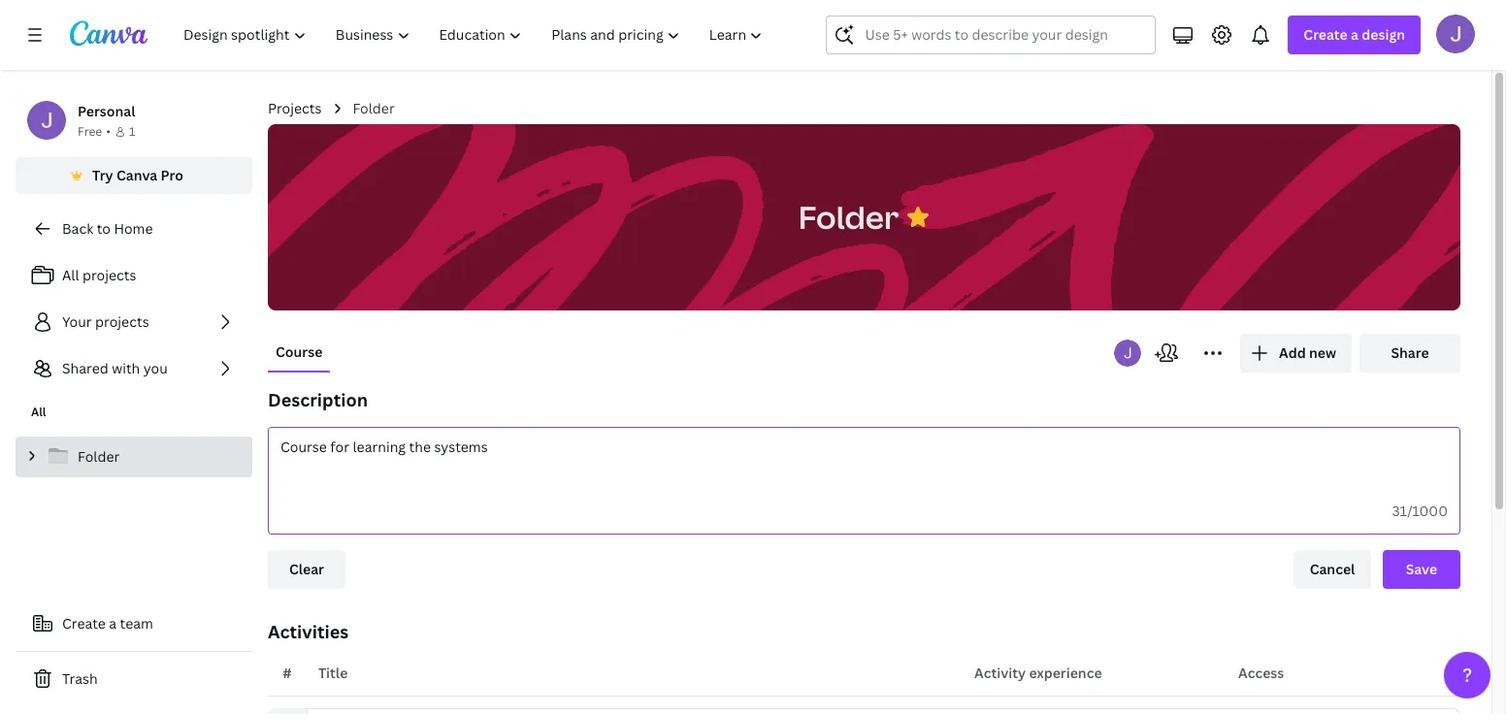 Task type: describe. For each thing, give the bounding box(es) containing it.
cancel
[[1310, 560, 1355, 578]]

folder button
[[789, 187, 909, 248]]

1
[[129, 123, 135, 140]]

with
[[112, 359, 140, 378]]

activities
[[268, 620, 349, 643]]

back to home link
[[16, 210, 252, 248]]

list containing all projects
[[16, 256, 252, 388]]

trash link
[[16, 660, 252, 699]]

design
[[1362, 25, 1405, 44]]

back
[[62, 219, 93, 238]]

free •
[[78, 123, 111, 140]]

cancel button
[[1294, 550, 1371, 589]]

31 out of 1,000 characters used element
[[1392, 502, 1448, 520]]

access
[[1238, 664, 1284, 682]]

your projects link
[[16, 303, 252, 342]]

create for create a team
[[62, 614, 106, 633]]

add
[[1279, 344, 1306, 362]]

experience
[[1029, 664, 1102, 682]]

create for create a design
[[1304, 25, 1348, 44]]

add new
[[1279, 344, 1336, 362]]

projects for all projects
[[82, 266, 136, 284]]

to
[[97, 219, 111, 238]]

31
[[1392, 502, 1407, 520]]

1000
[[1412, 502, 1448, 520]]

activity experience
[[974, 664, 1102, 682]]

create a design
[[1304, 25, 1405, 44]]

try canva pro button
[[16, 157, 252, 194]]

folder inside button
[[798, 196, 899, 237]]

try canva pro
[[92, 166, 183, 184]]

Add a description to help team members understand what this course is about. text field
[[269, 428, 1460, 489]]

2 vertical spatial folder
[[78, 447, 120, 466]]

share button
[[1360, 334, 1461, 373]]

all for all projects
[[62, 266, 79, 284]]

personal
[[78, 102, 135, 120]]

clear
[[289, 560, 324, 578]]

course button
[[268, 334, 330, 371]]

a for design
[[1351, 25, 1359, 44]]

course
[[276, 343, 323, 361]]

try
[[92, 166, 113, 184]]



Task type: locate. For each thing, give the bounding box(es) containing it.
1 vertical spatial all
[[31, 404, 46, 420]]

team
[[120, 614, 153, 633]]

shared with you link
[[16, 349, 252, 388]]

0 horizontal spatial folder link
[[16, 437, 252, 477]]

new
[[1309, 344, 1336, 362]]

create
[[1304, 25, 1348, 44], [62, 614, 106, 633]]

1 vertical spatial folder
[[798, 196, 899, 237]]

folder
[[353, 99, 395, 117], [798, 196, 899, 237], [78, 447, 120, 466]]

0 vertical spatial create
[[1304, 25, 1348, 44]]

1 vertical spatial projects
[[95, 312, 149, 331]]

description
[[268, 388, 368, 411]]

a
[[1351, 25, 1359, 44], [109, 614, 117, 633]]

0 horizontal spatial create
[[62, 614, 106, 633]]

share
[[1391, 344, 1429, 362]]

you
[[143, 359, 168, 378]]

a for team
[[109, 614, 117, 633]]

save
[[1406, 560, 1437, 578]]

1 horizontal spatial folder
[[353, 99, 395, 117]]

home
[[114, 219, 153, 238]]

folder link right projects link
[[353, 98, 395, 119]]

your projects
[[62, 312, 149, 331]]

2 horizontal spatial folder
[[798, 196, 899, 237]]

shared
[[62, 359, 108, 378]]

shared with you
[[62, 359, 168, 378]]

canva
[[116, 166, 157, 184]]

1 horizontal spatial all
[[62, 266, 79, 284]]

1 horizontal spatial create
[[1304, 25, 1348, 44]]

Search search field
[[865, 16, 1117, 53]]

create left team
[[62, 614, 106, 633]]

create inside "button"
[[62, 614, 106, 633]]

0 vertical spatial all
[[62, 266, 79, 284]]

create inside dropdown button
[[1304, 25, 1348, 44]]

save button
[[1383, 550, 1461, 589]]

projects right your
[[95, 312, 149, 331]]

all projects
[[62, 266, 136, 284]]

folder link down shared with you link on the left of the page
[[16, 437, 252, 477]]

folder link
[[353, 98, 395, 119], [16, 437, 252, 477]]

a inside create a design dropdown button
[[1351, 25, 1359, 44]]

free
[[78, 123, 102, 140]]

activity
[[974, 664, 1026, 682]]

•
[[106, 123, 111, 140]]

31 / 1000
[[1392, 502, 1448, 520]]

0 vertical spatial projects
[[82, 266, 136, 284]]

1 horizontal spatial a
[[1351, 25, 1359, 44]]

1 vertical spatial a
[[109, 614, 117, 633]]

0 vertical spatial folder
[[353, 99, 395, 117]]

all projects link
[[16, 256, 252, 295]]

1 vertical spatial folder link
[[16, 437, 252, 477]]

projects down the back to home
[[82, 266, 136, 284]]

clear button
[[268, 550, 345, 589]]

add new button
[[1240, 334, 1352, 373]]

projects link
[[268, 98, 322, 119]]

title
[[318, 664, 348, 682]]

0 vertical spatial a
[[1351, 25, 1359, 44]]

0 horizontal spatial a
[[109, 614, 117, 633]]

create a team button
[[16, 605, 252, 643]]

top level navigation element
[[171, 16, 780, 54]]

all for all
[[31, 404, 46, 420]]

0 horizontal spatial folder
[[78, 447, 120, 466]]

/
[[1407, 502, 1412, 520]]

pro
[[161, 166, 183, 184]]

a left design
[[1351, 25, 1359, 44]]

1 vertical spatial create
[[62, 614, 106, 633]]

back to home
[[62, 219, 153, 238]]

None search field
[[826, 16, 1156, 54]]

#
[[283, 664, 292, 682]]

a left team
[[109, 614, 117, 633]]

list
[[16, 256, 252, 388]]

0 horizontal spatial all
[[31, 404, 46, 420]]

projects
[[82, 266, 136, 284], [95, 312, 149, 331]]

your
[[62, 312, 92, 331]]

trash
[[62, 670, 98, 688]]

1 horizontal spatial folder link
[[353, 98, 395, 119]]

create a design button
[[1288, 16, 1421, 54]]

create a team
[[62, 614, 153, 633]]

projects
[[268, 99, 322, 117]]

jacob simon image
[[1436, 15, 1475, 53]]

0 vertical spatial folder link
[[353, 98, 395, 119]]

all
[[62, 266, 79, 284], [31, 404, 46, 420]]

a inside create a team "button"
[[109, 614, 117, 633]]

projects for your projects
[[95, 312, 149, 331]]

create left design
[[1304, 25, 1348, 44]]



Task type: vqa. For each thing, say whether or not it's contained in the screenshot.
bottom projects
yes



